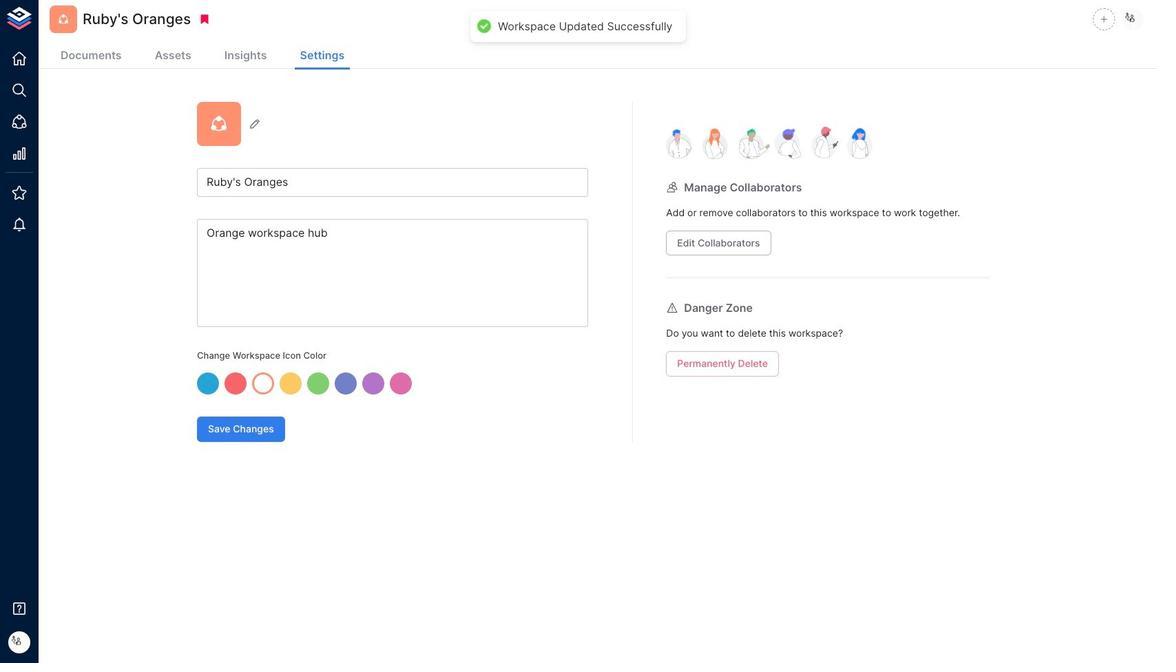 Task type: locate. For each thing, give the bounding box(es) containing it.
ruby anderson image
[[1122, 8, 1144, 30]]

status
[[498, 19, 673, 34]]

Workspace Name text field
[[197, 168, 588, 197]]



Task type: vqa. For each thing, say whether or not it's contained in the screenshot.
Status
yes



Task type: describe. For each thing, give the bounding box(es) containing it.
remove bookmark image
[[199, 13, 211, 25]]

Workspace notes are visible to all members and guests. text field
[[197, 219, 588, 327]]



